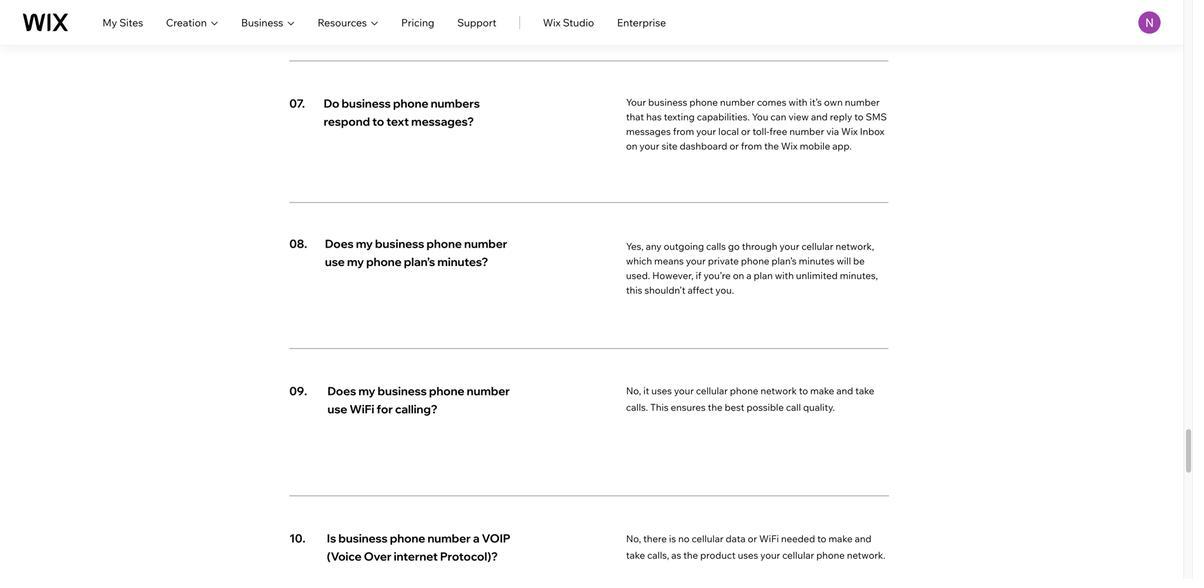 Task type: describe. For each thing, give the bounding box(es) containing it.
calling?
[[395, 402, 437, 417]]

via
[[826, 125, 839, 137]]

network
[[761, 385, 797, 397]]

however,
[[652, 270, 694, 282]]

your right through at the top right
[[780, 240, 799, 252]]

resources
[[318, 16, 367, 29]]

cellular inside "yes, any outgoing calls go through your cellular network, which means your private phone plan's minutes will be used. however, if you're on a plan with unlimited minutes, this shouldn't affect you."
[[802, 240, 833, 252]]

to inside do business phone numbers respond to text messages?
[[372, 114, 384, 129]]

resources button
[[318, 15, 378, 30]]

calls,
[[647, 549, 669, 561]]

does for my
[[325, 237, 354, 251]]

business for your
[[648, 96, 687, 108]]

protocol)?
[[440, 550, 498, 564]]

support
[[457, 16, 497, 29]]

wix studio
[[543, 16, 594, 29]]

which
[[626, 255, 652, 267]]

enterprise
[[617, 16, 666, 29]]

you
[[752, 111, 768, 123]]

means
[[654, 255, 684, 267]]

1 horizontal spatial wix
[[781, 140, 798, 152]]

uses inside no, it uses your cellular phone network to make and take calls. this ensures the best possible call quality.
[[651, 385, 672, 397]]

with inside "yes, any outgoing calls go through your cellular network, which means your private phone plan's minutes will be used. however, if you're on a plan with unlimited minutes, this shouldn't affect you."
[[775, 270, 794, 282]]

enterprise link
[[617, 15, 666, 30]]

plan's inside "yes, any outgoing calls go through your cellular network, which means your private phone plan's minutes will be used. however, if you're on a plan with unlimited minutes, this shouldn't affect you."
[[772, 255, 797, 267]]

for
[[377, 402, 393, 417]]

no, for is business phone number a voip (voice over internet protocol)?
[[626, 533, 641, 545]]

text
[[386, 114, 409, 129]]

reply
[[830, 111, 852, 123]]

your up if
[[686, 255, 706, 267]]

comes
[[757, 96, 787, 108]]

business inside does my business phone number use wifi for calling?
[[378, 384, 427, 398]]

mobile
[[800, 140, 830, 152]]

as
[[671, 549, 681, 561]]

capabilities.
[[697, 111, 750, 123]]

my for does my business phone number use my phone plan's minutes?
[[356, 237, 373, 251]]

(voice
[[327, 550, 362, 564]]

possible
[[747, 401, 784, 413]]

number inside does my business phone number use my phone plan's minutes?
[[464, 237, 507, 251]]

yes,
[[626, 240, 644, 252]]

business button
[[241, 15, 295, 30]]

any
[[646, 240, 662, 252]]

and inside your business phone number comes with it's own number that has texting capabilities. you can view and reply to sms messages from your local or toll-free number via wix inbox on your site dashboard or from the wix mobile app.
[[811, 111, 828, 123]]

phone inside do business phone numbers respond to text messages?
[[393, 96, 429, 110]]

to inside no, it uses your cellular phone network to make and take calls. this ensures the best possible call quality.
[[799, 385, 808, 397]]

is
[[327, 531, 336, 546]]

2 horizontal spatial wix
[[841, 125, 858, 137]]

business for is
[[338, 531, 388, 546]]

0 vertical spatial wix
[[543, 16, 561, 29]]

wix studio link
[[543, 15, 594, 30]]

pricing link
[[401, 15, 434, 30]]

no
[[678, 533, 690, 545]]

if
[[696, 270, 701, 282]]

there
[[643, 533, 667, 545]]

creation button
[[166, 15, 218, 30]]

0 vertical spatial from
[[673, 125, 694, 137]]

studio
[[563, 16, 594, 29]]

a inside is business phone number a voip (voice over internet protocol)?
[[473, 531, 480, 546]]

no, it uses your cellular phone network to make and take calls. this ensures the best possible call quality.
[[626, 385, 874, 413]]

calls.
[[626, 401, 648, 413]]

does for wifi
[[328, 384, 356, 398]]

on inside "yes, any outgoing calls go through your cellular network, which means your private phone plan's minutes will be used. however, if you're on a plan with unlimited minutes, this shouldn't affect you."
[[733, 270, 744, 282]]

wifi inside does my business phone number use wifi for calling?
[[350, 402, 374, 417]]

internet
[[394, 550, 438, 564]]

dashboard
[[680, 140, 727, 152]]

make inside no, there is no cellular data or wifi needed to make and take calls, as the product uses your cellular phone network.
[[829, 533, 853, 545]]

quality.
[[803, 401, 835, 413]]

phone inside your business phone number comes with it's own number that has texting capabilities. you can view and reply to sms messages from your local or toll-free number via wix inbox on your site dashboard or from the wix mobile app.
[[690, 96, 718, 108]]

my for does my business phone number use wifi for calling?
[[358, 384, 375, 398]]

ensures
[[671, 401, 706, 413]]

sms
[[866, 111, 887, 123]]

use for does my business phone number use wifi for calling?
[[328, 402, 347, 417]]

numbers
[[431, 96, 480, 110]]

profile image image
[[1139, 11, 1161, 34]]

it's
[[810, 96, 822, 108]]

no, for does my business phone number use wifi for calling?
[[626, 385, 641, 397]]

outgoing
[[664, 240, 704, 252]]

cellular down needed
[[782, 549, 814, 561]]

a inside "yes, any outgoing calls go through your cellular network, which means your private phone plan's minutes will be used. however, if you're on a plan with unlimited minutes, this shouldn't affect you."
[[746, 270, 752, 282]]

can
[[771, 111, 786, 123]]

sites
[[119, 16, 143, 29]]

the inside no, it uses your cellular phone network to make and take calls. this ensures the best possible call quality.
[[708, 401, 723, 413]]

the inside no, there is no cellular data or wifi needed to make and take calls, as the product uses your cellular phone network.
[[683, 549, 698, 561]]

with inside your business phone number comes with it's own number that has texting capabilities. you can view and reply to sms messages from your local or toll-free number via wix inbox on your site dashboard or from the wix mobile app.
[[789, 96, 808, 108]]

messages
[[626, 125, 671, 137]]

minutes?
[[437, 255, 488, 269]]

shouldn't
[[645, 284, 686, 296]]

site
[[662, 140, 678, 152]]

my sites link
[[102, 15, 143, 30]]

business inside does my business phone number use my phone plan's minutes?
[[375, 237, 424, 251]]

used.
[[626, 270, 650, 282]]

plan
[[754, 270, 773, 282]]

is
[[669, 533, 676, 545]]

you're
[[704, 270, 731, 282]]

affect
[[688, 284, 713, 296]]

your inside no, there is no cellular data or wifi needed to make and take calls, as the product uses your cellular phone network.
[[760, 549, 780, 561]]

app.
[[832, 140, 852, 152]]

take inside no, it uses your cellular phone network to make and take calls. this ensures the best possible call quality.
[[855, 385, 874, 397]]

minutes,
[[840, 270, 878, 282]]

free
[[770, 125, 787, 137]]



Task type: locate. For each thing, give the bounding box(es) containing it.
toll-
[[753, 125, 770, 137]]

wix up app.
[[841, 125, 858, 137]]

to left sms on the right of the page
[[854, 111, 864, 123]]

plan's inside does my business phone number use my phone plan's minutes?
[[404, 255, 435, 269]]

does right the 09.
[[328, 384, 356, 398]]

10.
[[289, 531, 305, 546]]

view
[[789, 111, 809, 123]]

wifi left needed
[[759, 533, 779, 545]]

has
[[646, 111, 662, 123]]

0 vertical spatial make
[[810, 385, 834, 397]]

your up 'ensures'
[[674, 385, 694, 397]]

1 horizontal spatial from
[[741, 140, 762, 152]]

over
[[364, 550, 392, 564]]

does my business phone number use my phone plan's minutes?
[[325, 237, 507, 269]]

from down texting
[[673, 125, 694, 137]]

to right needed
[[817, 533, 827, 545]]

your business phone number comes with it's own number that has texting capabilities. you can view and reply to sms messages from your local or toll-free number via wix inbox on your site dashboard or from the wix mobile app.
[[626, 96, 887, 152]]

0 horizontal spatial from
[[673, 125, 694, 137]]

messages?
[[411, 114, 474, 129]]

or left toll-
[[741, 125, 750, 137]]

1 vertical spatial the
[[708, 401, 723, 413]]

number inside does my business phone number use wifi for calling?
[[467, 384, 510, 398]]

on inside your business phone number comes with it's own number that has texting capabilities. you can view and reply to sms messages from your local or toll-free number via wix inbox on your site dashboard or from the wix mobile app.
[[626, 140, 637, 152]]

the down free
[[764, 140, 779, 152]]

1 vertical spatial on
[[733, 270, 744, 282]]

on up you.
[[733, 270, 744, 282]]

0 horizontal spatial wix
[[543, 16, 561, 29]]

does inside does my business phone number use my phone plan's minutes?
[[325, 237, 354, 251]]

uses inside no, there is no cellular data or wifi needed to make and take calls, as the product uses your cellular phone network.
[[738, 549, 758, 561]]

inbox
[[860, 125, 884, 137]]

to left text
[[372, 114, 384, 129]]

0 vertical spatial on
[[626, 140, 637, 152]]

cellular inside no, it uses your cellular phone network to make and take calls. this ensures the best possible call quality.
[[696, 385, 728, 397]]

09.
[[289, 384, 307, 398]]

is business phone number a voip (voice over internet protocol)?
[[327, 531, 510, 564]]

0 horizontal spatial the
[[683, 549, 698, 561]]

business inside is business phone number a voip (voice over internet protocol)?
[[338, 531, 388, 546]]

phone inside "yes, any outgoing calls go through your cellular network, which means your private phone plan's minutes will be used. however, if you're on a plan with unlimited minutes, this shouldn't affect you."
[[741, 255, 770, 267]]

your
[[696, 125, 716, 137], [640, 140, 659, 152], [780, 240, 799, 252], [686, 255, 706, 267], [674, 385, 694, 397], [760, 549, 780, 561]]

unlimited
[[796, 270, 838, 282]]

0 vertical spatial take
[[855, 385, 874, 397]]

network,
[[836, 240, 874, 252]]

no, there is no cellular data or wifi needed to make and take calls, as the product uses your cellular phone network.
[[626, 533, 886, 561]]

use inside does my business phone number use wifi for calling?
[[328, 402, 347, 417]]

0 vertical spatial does
[[325, 237, 354, 251]]

creation
[[166, 16, 207, 29]]

08.
[[289, 237, 307, 251]]

do business phone numbers respond to text messages?
[[324, 96, 480, 129]]

support link
[[457, 15, 497, 30]]

and inside no, it uses your cellular phone network to make and take calls. this ensures the best possible call quality.
[[836, 385, 853, 397]]

that
[[626, 111, 644, 123]]

to inside your business phone number comes with it's own number that has texting capabilities. you can view and reply to sms messages from your local or toll-free number via wix inbox on your site dashboard or from the wix mobile app.
[[854, 111, 864, 123]]

phone inside no, there is no cellular data or wifi needed to make and take calls, as the product uses your cellular phone network.
[[816, 549, 845, 561]]

business
[[342, 96, 391, 110], [648, 96, 687, 108], [375, 237, 424, 251], [378, 384, 427, 398], [338, 531, 388, 546]]

does right 08.
[[325, 237, 354, 251]]

wifi inside no, there is no cellular data or wifi needed to make and take calls, as the product uses your cellular phone network.
[[759, 533, 779, 545]]

business inside do business phone numbers respond to text messages?
[[342, 96, 391, 110]]

with up view
[[789, 96, 808, 108]]

2 horizontal spatial the
[[764, 140, 779, 152]]

0 vertical spatial or
[[741, 125, 750, 137]]

1 vertical spatial or
[[730, 140, 739, 152]]

and inside no, there is no cellular data or wifi needed to make and take calls, as the product uses your cellular phone network.
[[855, 533, 872, 545]]

wix down free
[[781, 140, 798, 152]]

07.
[[289, 96, 305, 110]]

1 horizontal spatial plan's
[[772, 255, 797, 267]]

0 horizontal spatial on
[[626, 140, 637, 152]]

1 vertical spatial a
[[473, 531, 480, 546]]

1 no, from the top
[[626, 385, 641, 397]]

no, inside no, it uses your cellular phone network to make and take calls. this ensures the best possible call quality.
[[626, 385, 641, 397]]

your right product
[[760, 549, 780, 561]]

no, inside no, there is no cellular data or wifi needed to make and take calls, as the product uses your cellular phone network.
[[626, 533, 641, 545]]

number inside is business phone number a voip (voice over internet protocol)?
[[428, 531, 471, 546]]

0 horizontal spatial and
[[811, 111, 828, 123]]

use inside does my business phone number use my phone plan's minutes?
[[325, 255, 345, 269]]

0 vertical spatial wifi
[[350, 402, 374, 417]]

plan's up plan
[[772, 255, 797, 267]]

phone
[[393, 96, 429, 110], [690, 96, 718, 108], [427, 237, 462, 251], [366, 255, 402, 269], [741, 255, 770, 267], [429, 384, 465, 398], [730, 385, 758, 397], [390, 531, 425, 546], [816, 549, 845, 561]]

does my business phone number use wifi for calling?
[[328, 384, 510, 417]]

make up quality.
[[810, 385, 834, 397]]

0 horizontal spatial plan's
[[404, 255, 435, 269]]

0 vertical spatial the
[[764, 140, 779, 152]]

your down messages
[[640, 140, 659, 152]]

0 horizontal spatial a
[[473, 531, 480, 546]]

1 vertical spatial use
[[328, 402, 347, 417]]

wix left studio
[[543, 16, 561, 29]]

your inside no, it uses your cellular phone network to make and take calls. this ensures the best possible call quality.
[[674, 385, 694, 397]]

and
[[811, 111, 828, 123], [836, 385, 853, 397], [855, 533, 872, 545]]

from
[[673, 125, 694, 137], [741, 140, 762, 152]]

my sites
[[102, 16, 143, 29]]

uses right it
[[651, 385, 672, 397]]

1 vertical spatial does
[[328, 384, 356, 398]]

phone inside no, it uses your cellular phone network to make and take calls. this ensures the best possible call quality.
[[730, 385, 758, 397]]

no, left it
[[626, 385, 641, 397]]

the
[[764, 140, 779, 152], [708, 401, 723, 413], [683, 549, 698, 561]]

1 vertical spatial uses
[[738, 549, 758, 561]]

1 vertical spatial take
[[626, 549, 645, 561]]

local
[[718, 125, 739, 137]]

wix
[[543, 16, 561, 29], [841, 125, 858, 137], [781, 140, 798, 152]]

2 no, from the top
[[626, 533, 641, 545]]

it
[[643, 385, 649, 397]]

wifi left for
[[350, 402, 374, 417]]

does
[[325, 237, 354, 251], [328, 384, 356, 398]]

1 vertical spatial from
[[741, 140, 762, 152]]

1 vertical spatial no,
[[626, 533, 641, 545]]

phone inside is business phone number a voip (voice over internet protocol)?
[[390, 531, 425, 546]]

1 vertical spatial and
[[836, 385, 853, 397]]

2 vertical spatial the
[[683, 549, 698, 561]]

use for does my business phone number use my phone plan's minutes?
[[325, 255, 345, 269]]

0 horizontal spatial wifi
[[350, 402, 374, 417]]

the right as
[[683, 549, 698, 561]]

to inside no, there is no cellular data or wifi needed to make and take calls, as the product uses your cellular phone network.
[[817, 533, 827, 545]]

or
[[741, 125, 750, 137], [730, 140, 739, 152], [748, 533, 757, 545]]

or inside no, there is no cellular data or wifi needed to make and take calls, as the product uses your cellular phone network.
[[748, 533, 757, 545]]

1 horizontal spatial on
[[733, 270, 744, 282]]

be
[[853, 255, 865, 267]]

plan's
[[404, 255, 435, 269], [772, 255, 797, 267]]

cellular
[[802, 240, 833, 252], [696, 385, 728, 397], [692, 533, 724, 545], [782, 549, 814, 561]]

my
[[356, 237, 373, 251], [347, 255, 364, 269], [358, 384, 375, 398]]

your up dashboard
[[696, 125, 716, 137]]

1 vertical spatial my
[[347, 255, 364, 269]]

plan's left minutes?
[[404, 255, 435, 269]]

0 horizontal spatial uses
[[651, 385, 672, 397]]

1 vertical spatial make
[[829, 533, 853, 545]]

a up protocol)?
[[473, 531, 480, 546]]

0 vertical spatial with
[[789, 96, 808, 108]]

my
[[102, 16, 117, 29]]

1 horizontal spatial the
[[708, 401, 723, 413]]

or right data on the bottom of the page
[[748, 533, 757, 545]]

through
[[742, 240, 778, 252]]

data
[[726, 533, 746, 545]]

2 vertical spatial my
[[358, 384, 375, 398]]

phone inside does my business phone number use wifi for calling?
[[429, 384, 465, 398]]

with right plan
[[775, 270, 794, 282]]

make up network.
[[829, 533, 853, 545]]

minutes
[[799, 255, 835, 267]]

do
[[324, 96, 339, 110]]

2 horizontal spatial and
[[855, 533, 872, 545]]

business inside your business phone number comes with it's own number that has texting capabilities. you can view and reply to sms messages from your local or toll-free number via wix inbox on your site dashboard or from the wix mobile app.
[[648, 96, 687, 108]]

0 vertical spatial use
[[325, 255, 345, 269]]

2 vertical spatial wix
[[781, 140, 798, 152]]

2 plan's from the left
[[772, 255, 797, 267]]

does inside does my business phone number use wifi for calling?
[[328, 384, 356, 398]]

from down toll-
[[741, 140, 762, 152]]

0 vertical spatial no,
[[626, 385, 641, 397]]

call
[[786, 401, 801, 413]]

number
[[720, 96, 755, 108], [845, 96, 880, 108], [789, 125, 824, 137], [464, 237, 507, 251], [467, 384, 510, 398], [428, 531, 471, 546]]

network.
[[847, 549, 886, 561]]

1 horizontal spatial take
[[855, 385, 874, 397]]

take
[[855, 385, 874, 397], [626, 549, 645, 561]]

texting
[[664, 111, 695, 123]]

this
[[650, 401, 669, 413]]

no, left there
[[626, 533, 641, 545]]

this
[[626, 284, 642, 296]]

pricing
[[401, 16, 434, 29]]

1 vertical spatial wifi
[[759, 533, 779, 545]]

a left plan
[[746, 270, 752, 282]]

0 vertical spatial a
[[746, 270, 752, 282]]

cellular up minutes
[[802, 240, 833, 252]]

2 vertical spatial and
[[855, 533, 872, 545]]

my inside does my business phone number use wifi for calling?
[[358, 384, 375, 398]]

uses down data on the bottom of the page
[[738, 549, 758, 561]]

1 horizontal spatial a
[[746, 270, 752, 282]]

1 vertical spatial wix
[[841, 125, 858, 137]]

the inside your business phone number comes with it's own number that has texting capabilities. you can view and reply to sms messages from your local or toll-free number via wix inbox on your site dashboard or from the wix mobile app.
[[764, 140, 779, 152]]

go
[[728, 240, 740, 252]]

business
[[241, 16, 283, 29]]

on down messages
[[626, 140, 637, 152]]

own
[[824, 96, 843, 108]]

0 vertical spatial uses
[[651, 385, 672, 397]]

or down local
[[730, 140, 739, 152]]

cellular up product
[[692, 533, 724, 545]]

product
[[700, 549, 736, 561]]

to up call
[[799, 385, 808, 397]]

make
[[810, 385, 834, 397], [829, 533, 853, 545]]

1 horizontal spatial and
[[836, 385, 853, 397]]

1 horizontal spatial uses
[[738, 549, 758, 561]]

on
[[626, 140, 637, 152], [733, 270, 744, 282]]

0 vertical spatial and
[[811, 111, 828, 123]]

your
[[626, 96, 646, 108]]

calls
[[706, 240, 726, 252]]

0 vertical spatial my
[[356, 237, 373, 251]]

cellular up best
[[696, 385, 728, 397]]

take inside no, there is no cellular data or wifi needed to make and take calls, as the product uses your cellular phone network.
[[626, 549, 645, 561]]

to
[[854, 111, 864, 123], [372, 114, 384, 129], [799, 385, 808, 397], [817, 533, 827, 545]]

business for do
[[342, 96, 391, 110]]

0 horizontal spatial take
[[626, 549, 645, 561]]

private
[[708, 255, 739, 267]]

voip
[[482, 531, 510, 546]]

2 vertical spatial or
[[748, 533, 757, 545]]

make inside no, it uses your cellular phone network to make and take calls. this ensures the best possible call quality.
[[810, 385, 834, 397]]

the left best
[[708, 401, 723, 413]]

1 horizontal spatial wifi
[[759, 533, 779, 545]]

1 vertical spatial with
[[775, 270, 794, 282]]

1 plan's from the left
[[404, 255, 435, 269]]



Task type: vqa. For each thing, say whether or not it's contained in the screenshot.
LOG
no



